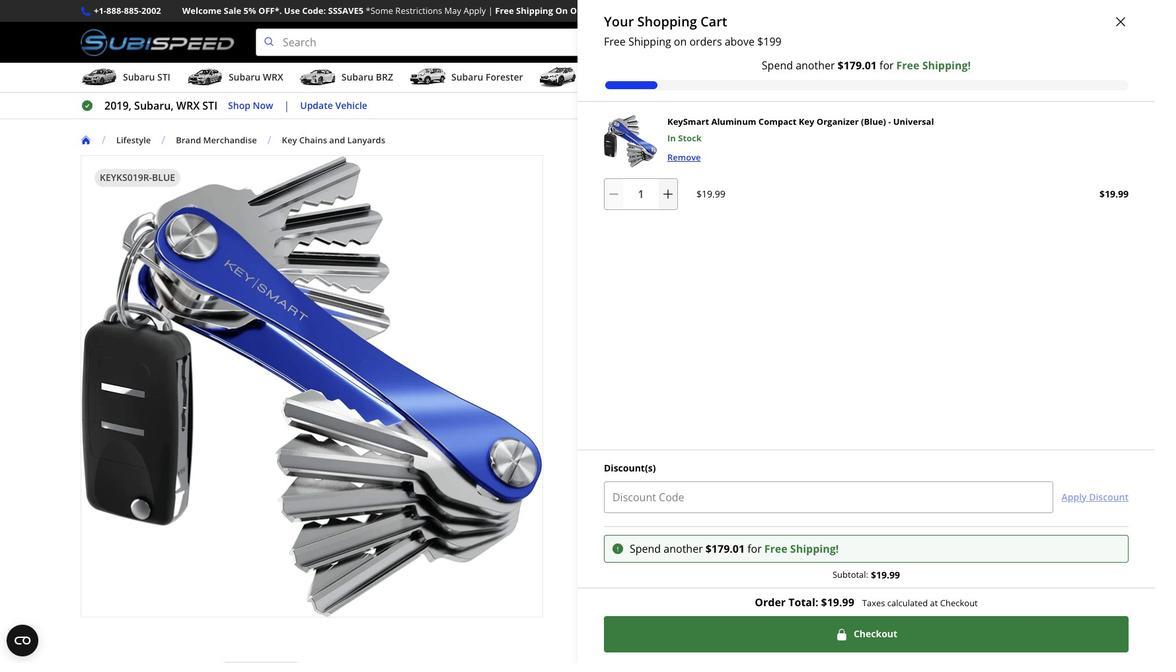 Task type: describe. For each thing, give the bounding box(es) containing it.
keysmart aluminum compact key organizer (blue) - universal
[[583, 157, 979, 175]]

3 empty star image from the left
[[618, 183, 629, 194]]

off*.
[[259, 5, 282, 17]]

- for keysmart aluminum compact key organizer (blue) - universal in stock
[[889, 116, 891, 128]]

1 horizontal spatial checkout
[[941, 598, 978, 610]]

brand
[[176, 134, 201, 146]]

keysmart for keysmart aluminum compact key organizer (blue) - universal
[[583, 157, 645, 175]]

additional
[[719, 560, 768, 575]]

manufacturer's
[[583, 560, 658, 575]]

lanyards
[[347, 134, 385, 146]]

shopping
[[638, 13, 697, 30]]

taxes calculated at checkout
[[863, 598, 978, 610]]

welcome
[[182, 5, 222, 17]]

subtotal: $19.99
[[833, 569, 900, 581]]

free shipping on orders above $ 199
[[604, 34, 782, 49]]

- for keysmart aluminum compact key organizer (blue) - universal
[[911, 157, 916, 175]]

2 empty star image from the left
[[606, 183, 618, 194]]

open widget image
[[7, 625, 38, 657]]

keysmart for keysmart aluminum compact key organizer (blue) - universal in stock
[[668, 116, 709, 128]]

universal part -
[[606, 462, 674, 474]]

keyks019r-blue
[[100, 171, 175, 184]]

remove button
[[668, 151, 701, 165]]

apply
[[464, 5, 486, 17]]

universal for keysmart aluminum compact key organizer (blue) - universal
[[919, 157, 979, 175]]

1 horizontal spatial spend
[[762, 58, 793, 73]]

+1-
[[94, 5, 106, 17]]

1 vertical spatial another
[[664, 542, 703, 556]]

carries
[[825, 543, 858, 558]]

manufacturer's warranty:
[[583, 543, 721, 558]]

this part is new and carries a full manufacturer warranty. see manufacturer's website for additional details.
[[583, 543, 1026, 575]]

this
[[723, 543, 743, 558]]

/ for brand merchandise
[[161, 133, 165, 147]]

use
[[284, 5, 300, 17]]

merchandise
[[203, 134, 257, 146]]

1 vertical spatial key
[[282, 134, 297, 146]]

remove
[[668, 152, 701, 163]]

calculated
[[888, 598, 928, 610]]

new
[[780, 543, 800, 558]]

0 horizontal spatial 179.01
[[712, 542, 745, 556]]

on
[[674, 34, 687, 49]]

subtotal:
[[833, 569, 869, 581]]

lifestyle
[[116, 134, 151, 146]]

keyks019r-blue   -   keysmart aluminum compact key organizer-blue, image
[[604, 115, 657, 168]]

on
[[556, 5, 568, 17]]

0 vertical spatial shipping!
[[923, 58, 971, 73]]

none number field inside your shopping cart dialog
[[604, 178, 678, 210]]

increment image
[[662, 188, 675, 201]]

review
[[682, 182, 709, 194]]

may
[[445, 5, 461, 17]]

brand merchandise
[[176, 134, 257, 146]]

1 vertical spatial spend another $ 179.01 for free shipping!
[[630, 542, 839, 556]]

0 horizontal spatial and
[[329, 134, 345, 146]]

stock
[[678, 132, 702, 144]]

cart
[[701, 13, 728, 30]]

in
[[668, 132, 676, 144]]

|
[[488, 5, 493, 17]]

your shopping cart dialog
[[578, 0, 1156, 664]]

keysmart aluminum compact key organizer (blue) - universal link
[[668, 116, 934, 128]]

decrement image
[[608, 188, 621, 201]]

1 horizontal spatial another
[[796, 58, 835, 73]]

0 horizontal spatial -
[[671, 462, 674, 474]]

for inside this part is new and carries a full manufacturer warranty. see manufacturer's website for additional details.
[[702, 560, 716, 575]]

199
[[764, 34, 782, 49]]

sale
[[224, 5, 241, 17]]

a inside this part is new and carries a full manufacturer warranty. see manufacturer's website for additional details.
[[861, 543, 867, 558]]

welcome sale 5% off*. use code: sssave5 *some restrictions may apply | free shipping on orders over $199
[[182, 5, 645, 17]]

1 vertical spatial for
[[748, 542, 762, 556]]

manufacturer's
[[583, 543, 665, 558]]

write a review link
[[651, 182, 709, 194]]

universal for keysmart aluminum compact key organizer (blue) - universal in stock
[[894, 116, 934, 128]]

0 vertical spatial spend another $ 179.01 for free shipping!
[[762, 58, 971, 73]]

warranty.
[[958, 543, 1005, 558]]

total:
[[789, 596, 819, 610]]

2 vertical spatial universal
[[606, 462, 648, 474]]

restrictions
[[396, 5, 442, 17]]

compact for keysmart aluminum compact key organizer (blue) - universal in stock
[[759, 116, 797, 128]]

is
[[769, 543, 777, 558]]

order total: $19.99
[[755, 596, 855, 610]]

checkout button
[[604, 617, 1129, 653]]



Task type: locate. For each thing, give the bounding box(es) containing it.
key chains and lanyards
[[282, 134, 385, 146]]

universal
[[894, 116, 934, 128], [919, 157, 979, 175], [606, 462, 648, 474]]

compact up keysmart aluminum compact key organizer (blue) - universal
[[759, 116, 797, 128]]

checkout link
[[604, 617, 1129, 653]]

/ for key chains and lanyards
[[268, 133, 271, 147]]

see
[[1008, 543, 1026, 558]]

2 vertical spatial key
[[778, 157, 801, 175]]

0 vertical spatial and
[[329, 134, 345, 146]]

- inside the keysmart aluminum compact key organizer (blue) - universal in stock
[[889, 116, 891, 128]]

lifestyle link
[[116, 134, 161, 146], [116, 134, 151, 146]]

a left the full on the bottom of the page
[[861, 543, 867, 558]]

free
[[495, 5, 514, 17], [604, 34, 626, 49], [897, 58, 920, 73], [765, 542, 788, 556]]

0 horizontal spatial $
[[706, 542, 712, 556]]

compact for keysmart aluminum compact key organizer (blue) - universal
[[718, 157, 775, 175]]

1 horizontal spatial shipping!
[[923, 58, 971, 73]]

2 horizontal spatial /
[[268, 133, 271, 147]]

and right new
[[803, 543, 822, 558]]

key for keysmart aluminum compact key organizer (blue) - universal in stock
[[799, 116, 815, 128]]

above
[[725, 34, 755, 49]]

aluminum for keysmart aluminum compact key organizer (blue) - universal in stock
[[712, 116, 757, 128]]

full
[[869, 543, 885, 558]]

checkout down 'taxes'
[[854, 628, 898, 641]]

empty star image left the write
[[618, 183, 629, 194]]

a inside "link"
[[675, 182, 680, 194]]

at
[[930, 598, 938, 610]]

$
[[758, 34, 764, 49], [838, 58, 844, 73], [706, 542, 712, 556]]

a
[[675, 182, 680, 194], [861, 543, 867, 558]]

compact
[[759, 116, 797, 128], [718, 157, 775, 175]]

2 horizontal spatial for
[[880, 58, 894, 73]]

organizer inside the keysmart aluminum compact key organizer (blue) - universal in stock
[[817, 116, 859, 128]]

0 vertical spatial shipping
[[516, 5, 553, 17]]

over
[[602, 5, 623, 17]]

organizer for keysmart aluminum compact key organizer (blue) - universal in stock
[[817, 116, 859, 128]]

key for keysmart aluminum compact key organizer (blue) - universal
[[778, 157, 801, 175]]

2 vertical spatial for
[[702, 560, 716, 575]]

/ right merchandise on the top left of the page
[[268, 133, 271, 147]]

+1-888-885-2002
[[94, 5, 161, 17]]

chains
[[299, 134, 327, 146]]

keysmart aluminum compact key organizer (blue) - universal in stock
[[668, 116, 934, 144]]

part
[[650, 462, 669, 474]]

0 vertical spatial (blue)
[[861, 116, 886, 128]]

/ for lifestyle
[[102, 133, 106, 147]]

keysmart
[[668, 116, 709, 128], [583, 157, 645, 175]]

aluminum up write a review
[[648, 157, 715, 175]]

1 vertical spatial organizer
[[805, 157, 868, 175]]

and inside this part is new and carries a full manufacturer warranty. see manufacturer's website for additional details.
[[803, 543, 822, 558]]

0 vertical spatial spend
[[762, 58, 793, 73]]

another up website
[[664, 542, 703, 556]]

/
[[102, 133, 106, 147], [161, 133, 165, 147], [268, 133, 271, 147]]

empty star image left decrement image
[[595, 183, 606, 194]]

1 vertical spatial shipping
[[629, 34, 671, 49]]

shipping left on
[[516, 5, 553, 17]]

0 horizontal spatial checkout
[[854, 628, 898, 641]]

1 vertical spatial spend
[[630, 542, 661, 556]]

0 vertical spatial 179.01
[[844, 58, 877, 73]]

keysmart inside the keysmart aluminum compact key organizer (blue) - universal in stock
[[668, 116, 709, 128]]

1 vertical spatial checkout
[[854, 628, 898, 641]]

spend
[[762, 58, 793, 73], [630, 542, 661, 556]]

orders
[[570, 5, 600, 17]]

None number field
[[604, 178, 678, 210]]

aluminum inside the keysmart aluminum compact key organizer (blue) - universal in stock
[[712, 116, 757, 128]]

1 horizontal spatial /
[[161, 133, 165, 147]]

1 empty star image from the left
[[595, 183, 606, 194]]

empty star image
[[595, 183, 606, 194], [606, 183, 618, 194], [618, 183, 629, 194]]

1 horizontal spatial -
[[889, 116, 891, 128]]

compact right the remove button
[[718, 157, 775, 175]]

website
[[661, 560, 699, 575]]

$199
[[625, 5, 645, 17]]

and right chains
[[329, 134, 345, 146]]

shipping!
[[923, 58, 971, 73], [790, 542, 839, 556]]

checkout right at
[[941, 598, 978, 610]]

spend another $ 179.01 for free shipping!
[[762, 58, 971, 73], [630, 542, 839, 556]]

discount(s)
[[604, 462, 656, 474]]

details.
[[771, 560, 806, 575]]

(blue) inside the keysmart aluminum compact key organizer (blue) - universal in stock
[[861, 116, 886, 128]]

manufacturer
[[887, 543, 955, 558]]

your
[[604, 13, 634, 30]]

0 vertical spatial -
[[889, 116, 891, 128]]

blue
[[152, 171, 175, 184]]

0 horizontal spatial spend
[[630, 542, 661, 556]]

1 horizontal spatial a
[[861, 543, 867, 558]]

search input field
[[256, 29, 993, 56]]

a right increment icon
[[675, 182, 680, 194]]

2002
[[141, 5, 161, 17]]

1 horizontal spatial 179.01
[[844, 58, 877, 73]]

1 horizontal spatial keysmart
[[668, 116, 709, 128]]

part
[[746, 543, 767, 558]]

aluminum up keysmart aluminum compact key organizer (blue) - universal
[[712, 116, 757, 128]]

universal inside the keysmart aluminum compact key organizer (blue) - universal in stock
[[894, 116, 934, 128]]

1 horizontal spatial $
[[758, 34, 764, 49]]

2 horizontal spatial -
[[911, 157, 916, 175]]

1 vertical spatial 179.01
[[712, 542, 745, 556]]

0 vertical spatial $
[[758, 34, 764, 49]]

orders
[[690, 34, 722, 49]]

order
[[755, 596, 786, 610]]

0 horizontal spatial a
[[675, 182, 680, 194]]

for
[[880, 58, 894, 73], [748, 542, 762, 556], [702, 560, 716, 575]]

0 horizontal spatial /
[[102, 133, 106, 147]]

0 vertical spatial organizer
[[817, 116, 859, 128]]

key inside the keysmart aluminum compact key organizer (blue) - universal in stock
[[799, 116, 815, 128]]

sssave5
[[328, 5, 364, 17]]

0 vertical spatial a
[[675, 182, 680, 194]]

2 horizontal spatial $
[[838, 58, 844, 73]]

organizer for keysmart aluminum compact key organizer (blue) - universal
[[805, 157, 868, 175]]

1 vertical spatial keysmart
[[583, 157, 645, 175]]

0 vertical spatial aluminum
[[712, 116, 757, 128]]

1 horizontal spatial shipping
[[629, 34, 671, 49]]

aluminum for keysmart aluminum compact key organizer (blue) - universal
[[648, 157, 715, 175]]

(blue) for keysmart aluminum compact key organizer (blue) - universal
[[871, 157, 908, 175]]

Discount Code field
[[604, 482, 1054, 513]]

0 horizontal spatial another
[[664, 542, 703, 556]]

1 vertical spatial a
[[861, 543, 867, 558]]

0 horizontal spatial shipping
[[516, 5, 553, 17]]

*some
[[366, 5, 393, 17]]

1 horizontal spatial for
[[748, 542, 762, 556]]

code:
[[302, 5, 326, 17]]

warranty:
[[667, 543, 721, 558]]

1 vertical spatial -
[[911, 157, 916, 175]]

write
[[651, 182, 673, 194]]

key up keysmart aluminum compact key organizer (blue) - universal
[[799, 116, 815, 128]]

2 vertical spatial $
[[706, 542, 712, 556]]

1 vertical spatial $
[[838, 58, 844, 73]]

1 vertical spatial and
[[803, 543, 822, 558]]

checkout
[[941, 598, 978, 610], [854, 628, 898, 641]]

1 vertical spatial compact
[[718, 157, 775, 175]]

keysmart up decrement image
[[583, 157, 645, 175]]

aluminum
[[712, 116, 757, 128], [648, 157, 715, 175]]

0 vertical spatial universal
[[894, 116, 934, 128]]

(blue) for keysmart aluminum compact key organizer (blue) - universal in stock
[[861, 116, 886, 128]]

key
[[799, 116, 815, 128], [282, 134, 297, 146], [778, 157, 801, 175]]

spend up manufacturer's
[[630, 542, 661, 556]]

shipping inside your shopping cart dialog
[[629, 34, 671, 49]]

empty star image left empty star icon
[[606, 183, 618, 194]]

keysmart up "stock"
[[668, 116, 709, 128]]

shipping
[[516, 5, 553, 17], [629, 34, 671, 49]]

1 vertical spatial shipping!
[[790, 542, 839, 556]]

0 vertical spatial compact
[[759, 116, 797, 128]]

write a review
[[651, 182, 709, 194]]

keyks019r-
[[100, 171, 152, 184]]

1 / from the left
[[102, 133, 106, 147]]

$19.99
[[697, 187, 726, 200], [1100, 187, 1129, 200], [583, 206, 650, 234], [871, 569, 900, 581], [821, 596, 855, 610]]

+1-888-885-2002 link
[[94, 4, 161, 18]]

0 vertical spatial another
[[796, 58, 835, 73]]

5%
[[244, 5, 256, 17]]

2 vertical spatial -
[[671, 462, 674, 474]]

0 vertical spatial for
[[880, 58, 894, 73]]

key down the keysmart aluminum compact key organizer (blue) - universal in stock
[[778, 157, 801, 175]]

0 horizontal spatial shipping!
[[790, 542, 839, 556]]

another
[[796, 58, 835, 73], [664, 542, 703, 556]]

checkout inside checkout button
[[854, 628, 898, 641]]

brand merchandise link
[[176, 134, 268, 146], [176, 134, 257, 146]]

empty star image
[[629, 183, 641, 194]]

1 vertical spatial (blue)
[[871, 157, 908, 175]]

another up keysmart aluminum compact key organizer (blue) - universal link
[[796, 58, 835, 73]]

shipping down 'your shopping cart'
[[629, 34, 671, 49]]

2 / from the left
[[161, 133, 165, 147]]

179.01
[[844, 58, 877, 73], [712, 542, 745, 556]]

885-
[[124, 5, 141, 17]]

888-
[[106, 5, 124, 17]]

0 vertical spatial keysmart
[[668, 116, 709, 128]]

(blue)
[[861, 116, 886, 128], [871, 157, 908, 175]]

1 vertical spatial aluminum
[[648, 157, 715, 175]]

1 vertical spatial universal
[[919, 157, 979, 175]]

spend down the 199
[[762, 58, 793, 73]]

compact inside the keysmart aluminum compact key organizer (blue) - universal in stock
[[759, 116, 797, 128]]

your shopping cart
[[604, 13, 728, 30]]

0 horizontal spatial keysmart
[[583, 157, 645, 175]]

0 horizontal spatial for
[[702, 560, 716, 575]]

/ left lifestyle at the top left
[[102, 133, 106, 147]]

0 vertical spatial checkout
[[941, 598, 978, 610]]

/ left brand
[[161, 133, 165, 147]]

organizer
[[817, 116, 859, 128], [805, 157, 868, 175]]

taxes
[[863, 598, 885, 610]]

-
[[889, 116, 891, 128], [911, 157, 916, 175], [671, 462, 674, 474]]

0 vertical spatial key
[[799, 116, 815, 128]]

3 / from the left
[[268, 133, 271, 147]]

key left chains
[[282, 134, 297, 146]]

1 horizontal spatial and
[[803, 543, 822, 558]]



Task type: vqa. For each thing, say whether or not it's contained in the screenshot.
(blue) related to KeySmart Aluminum Compact Key Organizer (Blue) - Universal In Stock
yes



